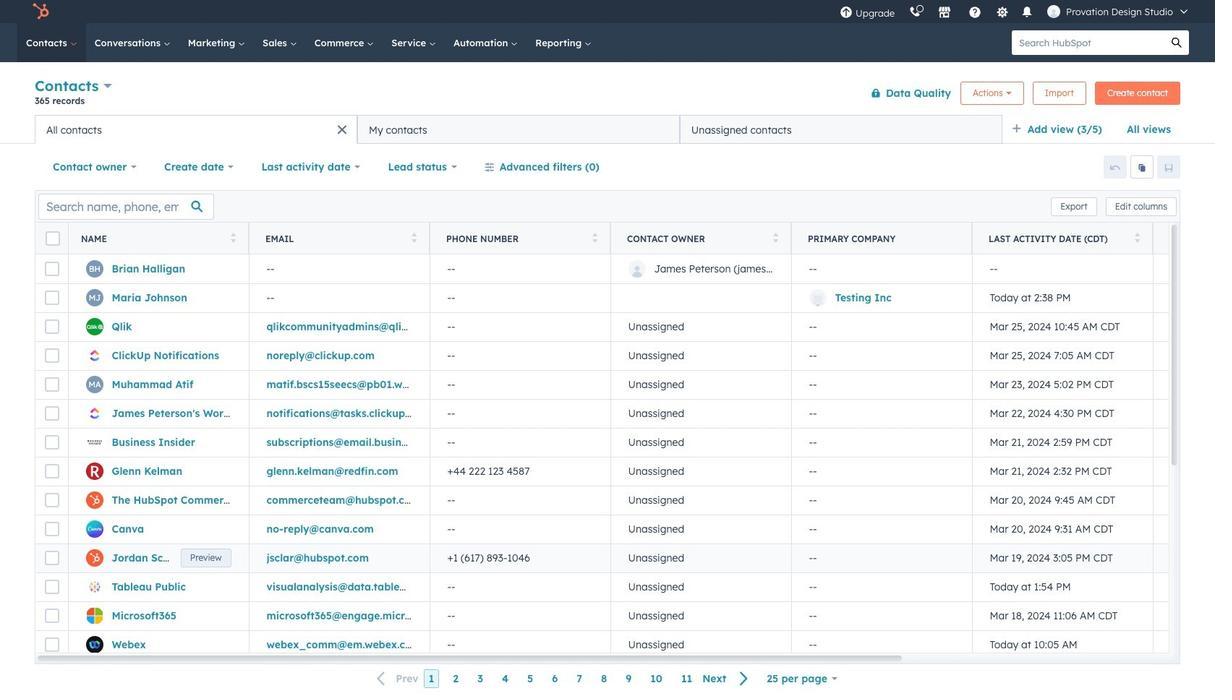 Task type: describe. For each thing, give the bounding box(es) containing it.
2 press to sort. element from the left
[[411, 233, 417, 245]]

1 press to sort. element from the left
[[230, 233, 236, 245]]

press to sort. image for 2nd press to sort. element from the left
[[411, 233, 417, 243]]

Search HubSpot search field
[[1012, 30, 1165, 55]]

marketplaces image
[[939, 7, 952, 20]]

4 press to sort. element from the left
[[773, 233, 779, 245]]

press to sort. image for first press to sort. element
[[230, 233, 236, 243]]

press to sort. image for 2nd press to sort. element from the right
[[773, 233, 779, 243]]



Task type: vqa. For each thing, say whether or not it's contained in the screenshot.
The Search Call Name Or Notes search field
no



Task type: locate. For each thing, give the bounding box(es) containing it.
1 press to sort. image from the left
[[411, 233, 417, 243]]

5 press to sort. element from the left
[[1135, 233, 1140, 245]]

pagination navigation
[[368, 670, 758, 689]]

james peterson image
[[1048, 5, 1061, 18]]

1 horizontal spatial press to sort. image
[[773, 233, 779, 243]]

press to sort. image
[[230, 233, 236, 243], [773, 233, 779, 243]]

0 horizontal spatial press to sort. image
[[411, 233, 417, 243]]

2 press to sort. image from the left
[[592, 233, 598, 243]]

3 press to sort. image from the left
[[1135, 233, 1140, 243]]

3 press to sort. element from the left
[[592, 233, 598, 245]]

banner
[[35, 74, 1181, 115]]

0 horizontal spatial press to sort. image
[[230, 233, 236, 243]]

column header
[[792, 223, 973, 255]]

2 press to sort. image from the left
[[773, 233, 779, 243]]

2 horizontal spatial press to sort. image
[[1135, 233, 1140, 243]]

press to sort. element
[[230, 233, 236, 245], [411, 233, 417, 245], [592, 233, 598, 245], [773, 233, 779, 245], [1135, 233, 1140, 245]]

press to sort. image for 5th press to sort. element from the left
[[1135, 233, 1140, 243]]

menu
[[833, 0, 1198, 23]]

press to sort. image for third press to sort. element from the right
[[592, 233, 598, 243]]

Search name, phone, email addresses, or company search field
[[38, 194, 214, 220]]

press to sort. image
[[411, 233, 417, 243], [592, 233, 598, 243], [1135, 233, 1140, 243]]

1 press to sort. image from the left
[[230, 233, 236, 243]]

1 horizontal spatial press to sort. image
[[592, 233, 598, 243]]



